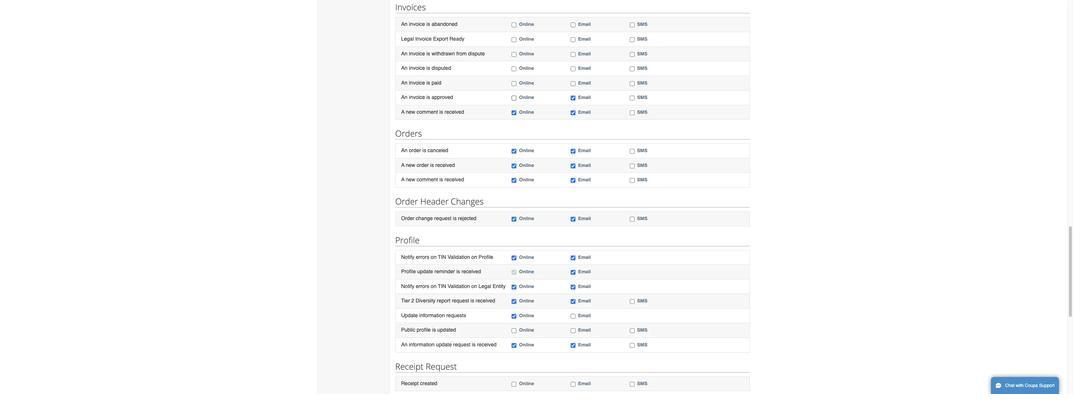 Task type: locate. For each thing, give the bounding box(es) containing it.
4 an from the top
[[401, 80, 408, 86]]

tin for profile
[[438, 254, 446, 260]]

invoice for paid
[[409, 80, 425, 86]]

12 sms from the top
[[637, 298, 648, 304]]

13 sms from the top
[[637, 328, 648, 333]]

disputed
[[432, 65, 451, 71]]

profile
[[395, 234, 420, 246], [479, 254, 493, 260], [401, 269, 416, 275]]

a down 'an order is canceled'
[[401, 162, 405, 168]]

1 notify from the top
[[401, 254, 415, 260]]

1 vertical spatial errors
[[416, 283, 429, 289]]

profile
[[417, 327, 431, 333]]

an invoice is withdrawn from dispute
[[401, 50, 485, 56]]

2 new from the top
[[406, 162, 415, 168]]

on down profile update reminder is received
[[431, 283, 437, 289]]

order down 'an order is canceled'
[[417, 162, 429, 168]]

from
[[456, 50, 467, 56]]

information up the public profile is updated
[[419, 313, 445, 318]]

0 vertical spatial receipt
[[395, 360, 424, 372]]

profile up tier
[[401, 269, 416, 275]]

3 an from the top
[[401, 65, 408, 71]]

errors up diversity
[[416, 283, 429, 289]]

16 email from the top
[[578, 313, 591, 318]]

rejected
[[458, 215, 477, 221]]

6 email from the top
[[578, 95, 591, 100]]

an up "an invoice is disputed"
[[401, 50, 408, 56]]

1 horizontal spatial legal
[[479, 283, 491, 289]]

5 email from the top
[[578, 80, 591, 86]]

profile up entity
[[479, 254, 493, 260]]

0 vertical spatial notify
[[401, 254, 415, 260]]

2 vertical spatial new
[[406, 177, 415, 183]]

3 email from the top
[[578, 51, 591, 56]]

reminder
[[435, 269, 455, 275]]

3 online from the top
[[519, 51, 534, 56]]

a up orders
[[401, 109, 405, 115]]

5 invoice from the top
[[409, 94, 425, 100]]

an invoice is approved
[[401, 94, 453, 100]]

update down updated
[[436, 342, 452, 348]]

request
[[434, 215, 452, 221], [452, 298, 469, 304], [453, 342, 471, 348]]

0 horizontal spatial update
[[417, 269, 433, 275]]

1 validation from the top
[[448, 254, 470, 260]]

receipt for receipt created
[[401, 380, 419, 386]]

0 vertical spatial request
[[434, 215, 452, 221]]

profile for profile update reminder is received
[[401, 269, 416, 275]]

8 sms from the top
[[637, 148, 648, 153]]

new down 'an order is canceled'
[[406, 162, 415, 168]]

10 sms from the top
[[637, 177, 648, 183]]

1 tin from the top
[[438, 254, 446, 260]]

1 errors from the top
[[416, 254, 429, 260]]

sms
[[637, 22, 648, 27], [637, 36, 648, 42], [637, 51, 648, 56], [637, 65, 648, 71], [637, 80, 648, 86], [637, 95, 648, 100], [637, 109, 648, 115], [637, 148, 648, 153], [637, 163, 648, 168], [637, 177, 648, 183], [637, 216, 648, 221], [637, 298, 648, 304], [637, 328, 648, 333], [637, 342, 648, 348], [637, 381, 648, 386]]

0 vertical spatial validation
[[448, 254, 470, 260]]

2 comment from the top
[[417, 177, 438, 183]]

an
[[401, 21, 408, 27], [401, 50, 408, 56], [401, 65, 408, 71], [401, 80, 408, 86], [401, 94, 408, 100], [401, 148, 408, 153], [401, 342, 408, 348]]

5 sms from the top
[[637, 80, 648, 86]]

1 vertical spatial validation
[[448, 283, 470, 289]]

2 sms from the top
[[637, 36, 648, 42]]

1 vertical spatial information
[[409, 342, 435, 348]]

1 vertical spatial tin
[[438, 283, 446, 289]]

2 validation from the top
[[448, 283, 470, 289]]

None checkbox
[[630, 23, 635, 27], [512, 37, 517, 42], [630, 37, 635, 42], [512, 52, 517, 57], [512, 67, 517, 71], [571, 67, 576, 71], [630, 67, 635, 71], [512, 81, 517, 86], [571, 81, 576, 86], [630, 96, 635, 101], [571, 110, 576, 115], [630, 110, 635, 115], [512, 149, 517, 154], [571, 149, 576, 154], [630, 149, 635, 154], [630, 164, 635, 168], [512, 178, 517, 183], [630, 217, 635, 222], [512, 256, 517, 260], [571, 270, 576, 275], [512, 285, 517, 290], [571, 285, 576, 290], [571, 299, 576, 304], [512, 314, 517, 319], [571, 314, 576, 319], [512, 329, 517, 333], [571, 329, 576, 333], [512, 382, 517, 387], [571, 382, 576, 387], [630, 23, 635, 27], [512, 37, 517, 42], [630, 37, 635, 42], [512, 52, 517, 57], [512, 67, 517, 71], [571, 67, 576, 71], [630, 67, 635, 71], [512, 81, 517, 86], [571, 81, 576, 86], [630, 96, 635, 101], [571, 110, 576, 115], [630, 110, 635, 115], [512, 149, 517, 154], [571, 149, 576, 154], [630, 149, 635, 154], [630, 164, 635, 168], [512, 178, 517, 183], [630, 217, 635, 222], [512, 256, 517, 260], [571, 270, 576, 275], [512, 285, 517, 290], [571, 285, 576, 290], [571, 299, 576, 304], [512, 314, 517, 319], [571, 314, 576, 319], [512, 329, 517, 333], [571, 329, 576, 333], [512, 382, 517, 387], [571, 382, 576, 387]]

18 email from the top
[[578, 342, 591, 348]]

3 invoice from the top
[[409, 65, 425, 71]]

request down updated
[[453, 342, 471, 348]]

receipt created
[[401, 380, 438, 386]]

11 sms from the top
[[637, 216, 648, 221]]

tin up profile update reminder is received
[[438, 254, 446, 260]]

1 horizontal spatial update
[[436, 342, 452, 348]]

1 vertical spatial comment
[[417, 177, 438, 183]]

legal
[[401, 36, 414, 42], [479, 283, 491, 289]]

information
[[419, 313, 445, 318], [409, 342, 435, 348]]

an for an invoice is withdrawn from dispute
[[401, 50, 408, 56]]

canceled
[[428, 148, 448, 153]]

order left change
[[401, 215, 415, 221]]

notify up profile update reminder is received
[[401, 254, 415, 260]]

on
[[431, 254, 437, 260], [472, 254, 477, 260], [431, 283, 437, 289], [472, 283, 477, 289]]

a
[[401, 109, 405, 115], [401, 162, 405, 168], [401, 177, 405, 183]]

9 online from the top
[[519, 163, 534, 168]]

0 vertical spatial a new comment is received
[[401, 109, 464, 115]]

18 online from the top
[[519, 342, 534, 348]]

changes
[[451, 195, 484, 207]]

1 invoice from the top
[[409, 21, 425, 27]]

update left the reminder
[[417, 269, 433, 275]]

header
[[420, 195, 449, 207]]

notify
[[401, 254, 415, 260], [401, 283, 415, 289]]

10 email from the top
[[578, 177, 591, 183]]

abandoned
[[432, 21, 458, 27]]

report
[[437, 298, 451, 304]]

0 vertical spatial update
[[417, 269, 433, 275]]

legal left entity
[[479, 283, 491, 289]]

1 new from the top
[[406, 109, 415, 115]]

validation up tier 2 diversity report request is received
[[448, 283, 470, 289]]

invoice down "an invoice is disputed"
[[409, 80, 425, 86]]

0 vertical spatial legal
[[401, 36, 414, 42]]

invoice up an invoice is paid
[[409, 65, 425, 71]]

tier 2 diversity report request is received
[[401, 298, 495, 304]]

2 a new comment is received from the top
[[401, 177, 464, 183]]

2 invoice from the top
[[409, 50, 425, 56]]

a down a new order is received
[[401, 177, 405, 183]]

a new comment is received down an invoice is approved
[[401, 109, 464, 115]]

validation
[[448, 254, 470, 260], [448, 283, 470, 289]]

6 an from the top
[[401, 148, 408, 153]]

order down orders
[[409, 148, 421, 153]]

diversity
[[416, 298, 436, 304]]

5 an from the top
[[401, 94, 408, 100]]

2 vertical spatial profile
[[401, 269, 416, 275]]

comment down a new order is received
[[417, 177, 438, 183]]

entity
[[493, 283, 506, 289]]

3 a from the top
[[401, 177, 405, 183]]

an down orders
[[401, 148, 408, 153]]

1 vertical spatial order
[[417, 162, 429, 168]]

2 an from the top
[[401, 50, 408, 56]]

an up an invoice is paid
[[401, 65, 408, 71]]

0 vertical spatial order
[[409, 148, 421, 153]]

paid
[[432, 80, 442, 86]]

errors
[[416, 254, 429, 260], [416, 283, 429, 289]]

0 vertical spatial a
[[401, 109, 405, 115]]

an for an order is canceled
[[401, 148, 408, 153]]

an invoice is abandoned
[[401, 21, 458, 27]]

0 vertical spatial tin
[[438, 254, 446, 260]]

1 vertical spatial a new comment is received
[[401, 177, 464, 183]]

0 vertical spatial profile
[[395, 234, 420, 246]]

a new comment is received down a new order is received
[[401, 177, 464, 183]]

2 vertical spatial a
[[401, 177, 405, 183]]

1 vertical spatial a
[[401, 162, 405, 168]]

public
[[401, 327, 415, 333]]

1 vertical spatial legal
[[479, 283, 491, 289]]

request up requests
[[452, 298, 469, 304]]

tin down profile update reminder is received
[[438, 283, 446, 289]]

2 errors from the top
[[416, 283, 429, 289]]

5 online from the top
[[519, 80, 534, 86]]

receipt up receipt created
[[395, 360, 424, 372]]

update
[[417, 269, 433, 275], [436, 342, 452, 348]]

0 vertical spatial order
[[395, 195, 418, 207]]

2 tin from the top
[[438, 283, 446, 289]]

invoice for abandoned
[[409, 21, 425, 27]]

with
[[1016, 383, 1024, 388]]

request down "order header changes" at the left of the page
[[434, 215, 452, 221]]

invoice
[[409, 21, 425, 27], [409, 50, 425, 56], [409, 65, 425, 71], [409, 80, 425, 86], [409, 94, 425, 100]]

validation up the reminder
[[448, 254, 470, 260]]

13 email from the top
[[578, 269, 591, 275]]

order
[[395, 195, 418, 207], [401, 215, 415, 221]]

1 a new comment is received from the top
[[401, 109, 464, 115]]

comment down an invoice is approved
[[417, 109, 438, 115]]

an down an invoice is paid
[[401, 94, 408, 100]]

approved
[[432, 94, 453, 100]]

4 sms from the top
[[637, 65, 648, 71]]

4 invoice from the top
[[409, 80, 425, 86]]

1 an from the top
[[401, 21, 408, 27]]

invoice
[[415, 36, 432, 42]]

legal left invoice on the left top of the page
[[401, 36, 414, 42]]

comment
[[417, 109, 438, 115], [417, 177, 438, 183]]

0 vertical spatial new
[[406, 109, 415, 115]]

notify up tier
[[401, 283, 415, 289]]

0 vertical spatial information
[[419, 313, 445, 318]]

coupa
[[1025, 383, 1038, 388]]

receipt left created
[[401, 380, 419, 386]]

order up change
[[395, 195, 418, 207]]

order header changes
[[395, 195, 484, 207]]

profile for profile
[[395, 234, 420, 246]]

an down public
[[401, 342, 408, 348]]

update
[[401, 313, 418, 318]]

new up orders
[[406, 109, 415, 115]]

received
[[445, 109, 464, 115], [436, 162, 455, 168], [445, 177, 464, 183], [462, 269, 481, 275], [476, 298, 495, 304], [477, 342, 497, 348]]

an down invoices
[[401, 21, 408, 27]]

15 email from the top
[[578, 298, 591, 304]]

a new comment is received
[[401, 109, 464, 115], [401, 177, 464, 183]]

invoice down an invoice is paid
[[409, 94, 425, 100]]

dispute
[[468, 50, 485, 56]]

email
[[578, 22, 591, 27], [578, 36, 591, 42], [578, 51, 591, 56], [578, 65, 591, 71], [578, 80, 591, 86], [578, 95, 591, 100], [578, 109, 591, 115], [578, 148, 591, 153], [578, 163, 591, 168], [578, 177, 591, 183], [578, 216, 591, 221], [578, 254, 591, 260], [578, 269, 591, 275], [578, 284, 591, 289], [578, 298, 591, 304], [578, 313, 591, 318], [578, 328, 591, 333], [578, 342, 591, 348], [578, 381, 591, 386]]

new
[[406, 109, 415, 115], [406, 162, 415, 168], [406, 177, 415, 183]]

invoice up invoice on the left top of the page
[[409, 21, 425, 27]]

order
[[409, 148, 421, 153], [417, 162, 429, 168]]

invoice down invoice on the left top of the page
[[409, 50, 425, 56]]

information down profile
[[409, 342, 435, 348]]

3 sms from the top
[[637, 51, 648, 56]]

receipt
[[395, 360, 424, 372], [401, 380, 419, 386]]

1 vertical spatial update
[[436, 342, 452, 348]]

2 notify from the top
[[401, 283, 415, 289]]

profile update reminder is received
[[401, 269, 481, 275]]

tin
[[438, 254, 446, 260], [438, 283, 446, 289]]

online
[[519, 22, 534, 27], [519, 36, 534, 42], [519, 51, 534, 56], [519, 65, 534, 71], [519, 80, 534, 86], [519, 95, 534, 100], [519, 109, 534, 115], [519, 148, 534, 153], [519, 163, 534, 168], [519, 177, 534, 183], [519, 216, 534, 221], [519, 254, 534, 260], [519, 269, 534, 275], [519, 284, 534, 289], [519, 298, 534, 304], [519, 313, 534, 318], [519, 328, 534, 333], [519, 342, 534, 348], [519, 381, 534, 386]]

1 vertical spatial order
[[401, 215, 415, 221]]

1 vertical spatial new
[[406, 162, 415, 168]]

on left entity
[[472, 283, 477, 289]]

errors up profile update reminder is received
[[416, 254, 429, 260]]

is
[[427, 21, 430, 27], [427, 50, 430, 56], [427, 65, 430, 71], [427, 80, 430, 86], [427, 94, 430, 100], [440, 109, 443, 115], [423, 148, 426, 153], [430, 162, 434, 168], [440, 177, 443, 183], [453, 215, 457, 221], [457, 269, 460, 275], [471, 298, 474, 304], [432, 327, 436, 333], [472, 342, 476, 348]]

0 vertical spatial errors
[[416, 254, 429, 260]]

chat with coupa support
[[1006, 383, 1055, 388]]

an down "an invoice is disputed"
[[401, 80, 408, 86]]

a new order is received
[[401, 162, 455, 168]]

None checkbox
[[512, 23, 517, 27], [571, 23, 576, 27], [571, 37, 576, 42], [571, 52, 576, 57], [630, 52, 635, 57], [630, 81, 635, 86], [512, 96, 517, 101], [571, 96, 576, 101], [512, 110, 517, 115], [512, 164, 517, 168], [571, 164, 576, 168], [571, 178, 576, 183], [630, 178, 635, 183], [512, 217, 517, 222], [571, 217, 576, 222], [571, 256, 576, 260], [512, 270, 517, 275], [512, 299, 517, 304], [630, 299, 635, 304], [630, 329, 635, 333], [512, 343, 517, 348], [571, 343, 576, 348], [630, 343, 635, 348], [630, 382, 635, 387], [512, 23, 517, 27], [571, 23, 576, 27], [571, 37, 576, 42], [571, 52, 576, 57], [630, 52, 635, 57], [630, 81, 635, 86], [512, 96, 517, 101], [571, 96, 576, 101], [512, 110, 517, 115], [512, 164, 517, 168], [571, 164, 576, 168], [571, 178, 576, 183], [630, 178, 635, 183], [512, 217, 517, 222], [571, 217, 576, 222], [571, 256, 576, 260], [512, 270, 517, 275], [512, 299, 517, 304], [630, 299, 635, 304], [630, 329, 635, 333], [512, 343, 517, 348], [571, 343, 576, 348], [630, 343, 635, 348], [630, 382, 635, 387]]

12 online from the top
[[519, 254, 534, 260]]

7 an from the top
[[401, 342, 408, 348]]

new down a new order is received
[[406, 177, 415, 183]]

validation for profile
[[448, 254, 470, 260]]

errors for notify errors on tin validation on legal entity
[[416, 283, 429, 289]]

profile down change
[[395, 234, 420, 246]]

0 horizontal spatial legal
[[401, 36, 414, 42]]

notify errors on tin validation on legal entity
[[401, 283, 506, 289]]

errors for notify errors on tin validation on profile
[[416, 254, 429, 260]]

change
[[416, 215, 433, 221]]

0 vertical spatial comment
[[417, 109, 438, 115]]

notify errors on tin validation on profile
[[401, 254, 493, 260]]

1 vertical spatial receipt
[[401, 380, 419, 386]]

1 vertical spatial notify
[[401, 283, 415, 289]]



Task type: vqa. For each thing, say whether or not it's contained in the screenshot.
An invoice is withdrawn from dispute An
yes



Task type: describe. For each thing, give the bounding box(es) containing it.
2 online from the top
[[519, 36, 534, 42]]

updated
[[438, 327, 456, 333]]

validation for legal
[[448, 283, 470, 289]]

2 vertical spatial request
[[453, 342, 471, 348]]

notify for notify errors on tin validation on legal entity
[[401, 283, 415, 289]]

11 online from the top
[[519, 216, 534, 221]]

an order is canceled
[[401, 148, 448, 153]]

1 email from the top
[[578, 22, 591, 27]]

10 online from the top
[[519, 177, 534, 183]]

an information update request is received
[[401, 342, 497, 348]]

4 email from the top
[[578, 65, 591, 71]]

1 online from the top
[[519, 22, 534, 27]]

15 sms from the top
[[637, 381, 648, 386]]

public profile is updated
[[401, 327, 456, 333]]

an for an invoice is paid
[[401, 80, 408, 86]]

on up 'notify errors on tin validation on legal entity'
[[472, 254, 477, 260]]

7 email from the top
[[578, 109, 591, 115]]

7 sms from the top
[[637, 109, 648, 115]]

invoice for approved
[[409, 94, 425, 100]]

order for order change request is rejected
[[401, 215, 415, 221]]

tier
[[401, 298, 410, 304]]

19 email from the top
[[578, 381, 591, 386]]

1 vertical spatial profile
[[479, 254, 493, 260]]

support
[[1040, 383, 1055, 388]]

invoice for withdrawn
[[409, 50, 425, 56]]

6 sms from the top
[[637, 95, 648, 100]]

withdrawn
[[432, 50, 455, 56]]

chat with coupa support button
[[991, 377, 1060, 394]]

update information requests
[[401, 313, 466, 318]]

17 email from the top
[[578, 328, 591, 333]]

1 vertical spatial request
[[452, 298, 469, 304]]

created
[[420, 380, 438, 386]]

14 sms from the top
[[637, 342, 648, 348]]

16 online from the top
[[519, 313, 534, 318]]

export
[[433, 36, 448, 42]]

on up profile update reminder is received
[[431, 254, 437, 260]]

6 online from the top
[[519, 95, 534, 100]]

information for update
[[419, 313, 445, 318]]

2 email from the top
[[578, 36, 591, 42]]

orders
[[395, 128, 422, 139]]

11 email from the top
[[578, 216, 591, 221]]

an for an invoice is approved
[[401, 94, 408, 100]]

2
[[411, 298, 414, 304]]

order change request is rejected
[[401, 215, 477, 221]]

1 comment from the top
[[417, 109, 438, 115]]

15 online from the top
[[519, 298, 534, 304]]

19 online from the top
[[519, 381, 534, 386]]

7 online from the top
[[519, 109, 534, 115]]

receipt for receipt request
[[395, 360, 424, 372]]

3 new from the top
[[406, 177, 415, 183]]

1 sms from the top
[[637, 22, 648, 27]]

an invoice is disputed
[[401, 65, 451, 71]]

4 online from the top
[[519, 65, 534, 71]]

12 email from the top
[[578, 254, 591, 260]]

ready
[[450, 36, 465, 42]]

17 online from the top
[[519, 328, 534, 333]]

tin for legal
[[438, 283, 446, 289]]

13 online from the top
[[519, 269, 534, 275]]

an invoice is paid
[[401, 80, 442, 86]]

request
[[426, 360, 457, 372]]

invoice for disputed
[[409, 65, 425, 71]]

invoices
[[395, 1, 426, 13]]

legal invoice export ready
[[401, 36, 465, 42]]

information for an
[[409, 342, 435, 348]]

chat
[[1006, 383, 1015, 388]]

2 a from the top
[[401, 162, 405, 168]]

requests
[[446, 313, 466, 318]]

1 a from the top
[[401, 109, 405, 115]]

order for order header changes
[[395, 195, 418, 207]]

an for an invoice is disputed
[[401, 65, 408, 71]]

an for an invoice is abandoned
[[401, 21, 408, 27]]

8 email from the top
[[578, 148, 591, 153]]

notify for notify errors on tin validation on profile
[[401, 254, 415, 260]]

an for an information update request is received
[[401, 342, 408, 348]]

14 email from the top
[[578, 284, 591, 289]]

8 online from the top
[[519, 148, 534, 153]]

9 sms from the top
[[637, 163, 648, 168]]

14 online from the top
[[519, 284, 534, 289]]

9 email from the top
[[578, 163, 591, 168]]

receipt request
[[395, 360, 457, 372]]



